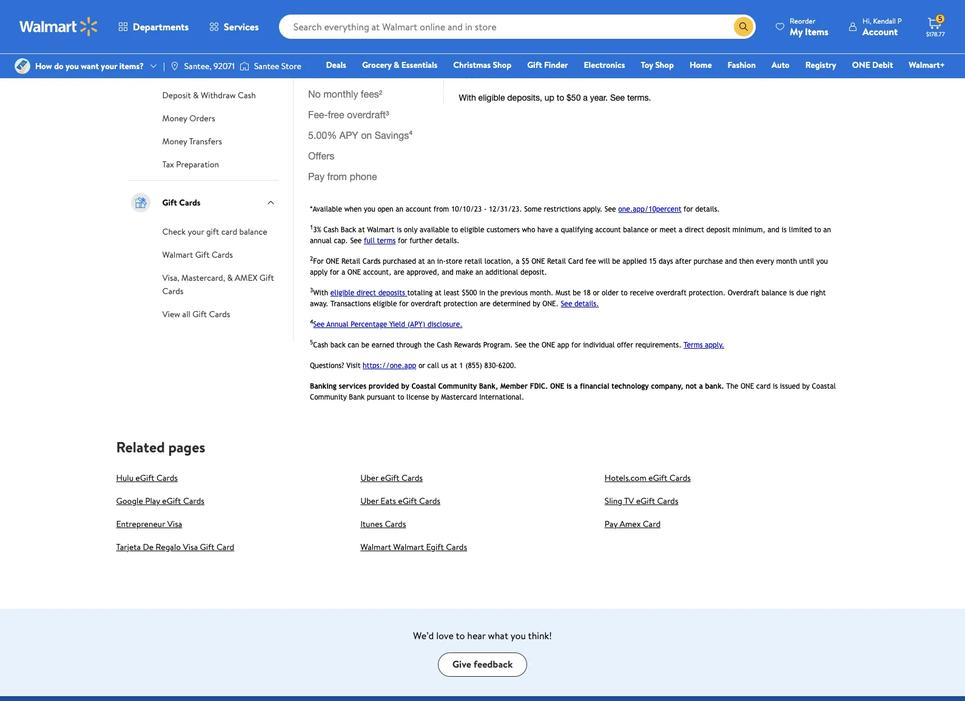 Task type: locate. For each thing, give the bounding box(es) containing it.
cards right eats
[[420, 495, 441, 507]]

want
[[81, 60, 99, 72]]

tarjeta de regalo visa gift card
[[116, 541, 235, 553]]

uber up uber eats egift cards
[[361, 472, 379, 484]]

visa, mastercard, & amex gift cards
[[162, 272, 274, 297]]

1 horizontal spatial  image
[[240, 60, 249, 72]]

uber eats egift cards
[[361, 495, 441, 507]]

deposit
[[162, 89, 191, 101]]

itunes
[[361, 518, 383, 530]]

 image for santee store
[[240, 60, 249, 72]]

walmart gift cards link
[[162, 248, 233, 261]]

mastercard,
[[182, 272, 225, 284]]

0 horizontal spatial &
[[193, 89, 199, 101]]

0 horizontal spatial card
[[217, 541, 235, 553]]

we'd
[[413, 629, 434, 643]]

& left amex at the top
[[227, 272, 233, 284]]

registry link
[[801, 58, 843, 72]]

fashion link
[[723, 58, 762, 72]]

1 horizontal spatial shop
[[656, 59, 674, 71]]

services
[[224, 20, 259, 33]]

you right what
[[511, 629, 526, 643]]

1 vertical spatial uber
[[361, 495, 379, 507]]

cards up check your gift card balance link in the top of the page
[[179, 197, 201, 209]]

gift right gift cards icon
[[162, 197, 177, 209]]

 image for how do you want your items?
[[15, 58, 30, 74]]

your
[[101, 60, 117, 72], [188, 226, 204, 238]]

deals
[[326, 59, 347, 71]]

check your gift card balance
[[162, 226, 267, 238]]

2 vertical spatial check
[[162, 226, 186, 238]]

2 vertical spatial &
[[227, 272, 233, 284]]

walmart left egift
[[394, 541, 424, 553]]

money orders
[[162, 112, 215, 124]]

your left the gift at the left of page
[[188, 226, 204, 238]]

gift finder
[[528, 59, 569, 71]]

gift right all
[[193, 308, 207, 320]]

payment
[[176, 20, 208, 32]]

home
[[690, 59, 713, 71]]

check inside 'link'
[[162, 43, 186, 55]]

&
[[394, 59, 400, 71], [193, 89, 199, 101], [227, 272, 233, 284]]

hear
[[468, 629, 486, 643]]

cards down hotels.com egift cards link
[[658, 495, 679, 507]]

give feedback button
[[438, 653, 528, 677]]

visa right regalo
[[183, 541, 198, 553]]

& inside "deposit & withdraw cash" link
[[193, 89, 199, 101]]

cash
[[238, 89, 256, 101]]

2 check from the top
[[162, 66, 186, 78]]

reorder my items
[[790, 15, 829, 38]]

grocery & essentials link
[[357, 58, 443, 72]]

& right grocery
[[394, 59, 400, 71]]

0 vertical spatial money
[[162, 112, 187, 124]]

& inside grocery & essentials "link"
[[394, 59, 400, 71]]

sling tv egift cards
[[605, 495, 679, 507]]

cards up uber eats egift cards
[[402, 472, 423, 484]]

0 vertical spatial visa
[[167, 518, 182, 530]]

1 vertical spatial money
[[162, 135, 187, 147]]

& right deposit
[[193, 89, 199, 101]]

de
[[143, 541, 154, 553]]

you right do
[[66, 60, 79, 72]]

2 money from the top
[[162, 135, 187, 147]]

shop
[[493, 59, 512, 71], [656, 59, 674, 71]]

1 shop from the left
[[493, 59, 512, 71]]

hi, kendall p account
[[863, 15, 903, 38]]

cards down the visa,
[[162, 285, 184, 297]]

visa up tarjeta de regalo visa gift card on the bottom of the page
[[167, 518, 182, 530]]

visa
[[167, 518, 182, 530], [183, 541, 198, 553]]

2 uber from the top
[[361, 495, 379, 507]]

uber left eats
[[361, 495, 379, 507]]

hotels.com egift cards
[[605, 472, 691, 484]]

0 vertical spatial uber
[[361, 472, 379, 484]]

1 uber from the top
[[361, 472, 379, 484]]

Walmart Site-Wide search field
[[279, 15, 756, 39]]

walmart inside walmart gift cards link
[[162, 249, 193, 261]]

sling tv egift cards link
[[605, 495, 679, 507]]

pay amex card
[[605, 518, 661, 530]]

0 vertical spatial check
[[162, 43, 186, 55]]

uber for uber egift cards
[[361, 472, 379, 484]]

check down gift cards
[[162, 226, 186, 238]]

related
[[116, 437, 165, 457]]

tax preparation link
[[162, 157, 219, 171]]

egift
[[426, 541, 444, 553]]

fashion
[[728, 59, 756, 71]]

view
[[162, 308, 180, 320]]

shop right christmas
[[493, 59, 512, 71]]

1 horizontal spatial you
[[511, 629, 526, 643]]

0 vertical spatial your
[[101, 60, 117, 72]]

money for money transfers
[[162, 135, 187, 147]]

give
[[453, 658, 472, 672]]

card
[[221, 226, 237, 238]]

check for check cashing
[[162, 43, 186, 55]]

1 horizontal spatial &
[[227, 272, 233, 284]]

3 check from the top
[[162, 226, 186, 238]]

electronics link
[[579, 58, 631, 72]]

 image
[[15, 58, 30, 74], [240, 60, 249, 72]]

shop right toy
[[656, 59, 674, 71]]

shop inside "link"
[[656, 59, 674, 71]]

1 horizontal spatial walmart
[[361, 541, 392, 553]]

walmart walmart egift cards link
[[361, 541, 468, 553]]

hotels.com egift cards link
[[605, 472, 691, 484]]

1 vertical spatial &
[[193, 89, 199, 101]]

 image right 92071
[[240, 60, 249, 72]]

check
[[162, 43, 186, 55], [162, 66, 186, 78], [162, 226, 186, 238]]

uber eats egift cards link
[[361, 495, 441, 507]]

check up deposit
[[162, 66, 186, 78]]

preparation
[[176, 158, 219, 171]]

card right regalo
[[217, 541, 235, 553]]

one
[[853, 59, 871, 71]]

deals link
[[321, 58, 352, 72]]

my
[[790, 25, 803, 38]]

 image left how
[[15, 58, 30, 74]]

shop for christmas shop
[[493, 59, 512, 71]]

your right want
[[101, 60, 117, 72]]

entrepreneur visa
[[116, 518, 182, 530]]

1 horizontal spatial visa
[[183, 541, 198, 553]]

0 horizontal spatial walmart
[[162, 249, 193, 261]]

gift inside walmart gift cards link
[[195, 249, 210, 261]]

gift up mastercard,
[[195, 249, 210, 261]]

1 vertical spatial check
[[162, 66, 186, 78]]

items
[[806, 25, 829, 38]]

0 vertical spatial &
[[394, 59, 400, 71]]

check for check your gift card balance
[[162, 226, 186, 238]]

0 horizontal spatial you
[[66, 60, 79, 72]]

search icon image
[[739, 22, 749, 32]]

egift right tv
[[637, 495, 656, 507]]

hotels.com
[[605, 472, 647, 484]]

0 horizontal spatial your
[[101, 60, 117, 72]]

one debit link
[[847, 58, 899, 72]]

1 vertical spatial visa
[[183, 541, 198, 553]]

gift left finder
[[528, 59, 543, 71]]

|
[[163, 60, 165, 72]]

money down deposit
[[162, 112, 187, 124]]

walmart up the visa,
[[162, 249, 193, 261]]

do
[[54, 60, 64, 72]]

money
[[162, 112, 187, 124], [162, 135, 187, 147]]

0 horizontal spatial  image
[[15, 58, 30, 74]]

0 vertical spatial card
[[643, 518, 661, 530]]

0 horizontal spatial shop
[[493, 59, 512, 71]]

2 shop from the left
[[656, 59, 674, 71]]

cards
[[179, 197, 201, 209], [212, 249, 233, 261], [162, 285, 184, 297], [209, 308, 230, 320], [157, 472, 178, 484], [402, 472, 423, 484], [670, 472, 691, 484], [183, 495, 205, 507], [420, 495, 441, 507], [658, 495, 679, 507], [385, 518, 406, 530], [446, 541, 468, 553]]

how
[[35, 60, 52, 72]]

& inside visa, mastercard, & amex gift cards
[[227, 272, 233, 284]]

essentials
[[402, 59, 438, 71]]

2 horizontal spatial &
[[394, 59, 400, 71]]

1 check from the top
[[162, 43, 186, 55]]

gift right amex at the top
[[260, 272, 274, 284]]

1 horizontal spatial your
[[188, 226, 204, 238]]

walmart for walmart gift cards
[[162, 249, 193, 261]]

card right 'amex'
[[643, 518, 661, 530]]

 image
[[170, 61, 180, 71]]

1 money from the top
[[162, 112, 187, 124]]

finder
[[545, 59, 569, 71]]

give feedback
[[453, 658, 513, 672]]

money transfers
[[162, 135, 222, 147]]

gift
[[206, 226, 219, 238]]

check up |
[[162, 43, 186, 55]]

gift cards image
[[128, 191, 153, 215]]

money orders link
[[162, 111, 215, 124]]

pages
[[168, 437, 205, 457]]

gift cards
[[162, 197, 201, 209]]

1 vertical spatial you
[[511, 629, 526, 643]]

walmart down itunes
[[361, 541, 392, 553]]

money up tax
[[162, 135, 187, 147]]

gift right regalo
[[200, 541, 215, 553]]

we'd love to hear what you think!
[[413, 629, 552, 643]]



Task type: describe. For each thing, give the bounding box(es) containing it.
to
[[456, 629, 465, 643]]

egift right hulu
[[136, 472, 155, 484]]

google play egift cards link
[[116, 495, 205, 507]]

& for grocery
[[394, 59, 400, 71]]

pay amex card link
[[605, 518, 661, 530]]

p
[[898, 15, 903, 26]]

cards down uber eats egift cards link
[[385, 518, 406, 530]]

tax
[[162, 158, 174, 171]]

itunes cards link
[[361, 518, 406, 530]]

how do you want your items?
[[35, 60, 144, 72]]

check cashing link
[[162, 42, 217, 55]]

$178.77
[[927, 30, 946, 38]]

santee store
[[254, 60, 302, 72]]

store
[[282, 60, 302, 72]]

uber egift cards
[[361, 472, 423, 484]]

gift inside visa, mastercard, & amex gift cards
[[260, 272, 274, 284]]

feedback
[[474, 658, 513, 672]]

money transfers link
[[162, 134, 222, 147]]

bill payment
[[162, 20, 208, 32]]

0 vertical spatial you
[[66, 60, 79, 72]]

toy shop
[[641, 59, 674, 71]]

transfers
[[189, 135, 222, 147]]

1 vertical spatial your
[[188, 226, 204, 238]]

gift finder link
[[522, 58, 574, 72]]

debit
[[873, 59, 894, 71]]

1 vertical spatial card
[[217, 541, 235, 553]]

tarjeta de regalo visa gift card link
[[116, 541, 235, 553]]

kendall
[[874, 15, 897, 26]]

account
[[863, 25, 899, 38]]

hi,
[[863, 15, 872, 26]]

5
[[939, 13, 943, 24]]

departments
[[133, 20, 189, 33]]

walmart for walmart walmart egift cards
[[361, 541, 392, 553]]

withdraw
[[201, 89, 236, 101]]

view all gift cards link
[[162, 307, 230, 320]]

check printing
[[162, 66, 217, 78]]

sling
[[605, 495, 623, 507]]

gift inside gift finder link
[[528, 59, 543, 71]]

grocery & essentials
[[362, 59, 438, 71]]

hulu
[[116, 472, 134, 484]]

cards down card
[[212, 249, 233, 261]]

gift inside view all gift cards link
[[193, 308, 207, 320]]

visa,
[[162, 272, 179, 284]]

& for deposit
[[193, 89, 199, 101]]

tarjeta
[[116, 541, 141, 553]]

entrepreneur visa link
[[116, 518, 182, 530]]

check cashing
[[162, 43, 217, 55]]

cards right egift
[[446, 541, 468, 553]]

reorder
[[790, 15, 816, 26]]

92071
[[214, 60, 235, 72]]

1 horizontal spatial card
[[643, 518, 661, 530]]

bill
[[162, 20, 174, 32]]

all
[[182, 308, 191, 320]]

google
[[116, 495, 143, 507]]

deposit & withdraw cash
[[162, 89, 256, 101]]

hulu egift cards link
[[116, 472, 178, 484]]

walmart image
[[19, 17, 98, 36]]

pay
[[605, 518, 618, 530]]

egift right eats
[[398, 495, 417, 507]]

services button
[[199, 12, 269, 41]]

home link
[[685, 58, 718, 72]]

0 horizontal spatial visa
[[167, 518, 182, 530]]

cards right play
[[183, 495, 205, 507]]

registry
[[806, 59, 837, 71]]

cards down visa, mastercard, & amex gift cards
[[209, 308, 230, 320]]

2 horizontal spatial walmart
[[394, 541, 424, 553]]

shop for toy shop
[[656, 59, 674, 71]]

cards up sling tv egift cards 'link'
[[670, 472, 691, 484]]

egift up eats
[[381, 472, 400, 484]]

google play egift cards
[[116, 495, 205, 507]]

Search search field
[[279, 15, 756, 39]]

amex
[[620, 518, 641, 530]]

tv
[[625, 495, 635, 507]]

love
[[437, 629, 454, 643]]

cards inside visa, mastercard, & amex gift cards
[[162, 285, 184, 297]]

egift right play
[[162, 495, 181, 507]]

view all gift cards
[[162, 308, 230, 320]]

christmas
[[454, 59, 491, 71]]

santee,
[[184, 60, 212, 72]]

cards up google play egift cards
[[157, 472, 178, 484]]

printing
[[188, 66, 217, 78]]

auto link
[[767, 58, 796, 72]]

money for money orders
[[162, 112, 187, 124]]

check printing link
[[162, 65, 217, 78]]

balance
[[240, 226, 267, 238]]

tax preparation
[[162, 158, 219, 171]]

cashing
[[188, 43, 217, 55]]

toy shop link
[[636, 58, 680, 72]]

uber for uber eats egift cards
[[361, 495, 379, 507]]

check for check printing
[[162, 66, 186, 78]]

think!
[[529, 629, 552, 643]]

regalo
[[156, 541, 181, 553]]

5 $178.77
[[927, 13, 946, 38]]

bill payment link
[[162, 19, 208, 32]]

check your gift card balance link
[[162, 225, 267, 238]]

one debit
[[853, 59, 894, 71]]

walmart gift cards
[[162, 249, 233, 261]]

uber egift cards link
[[361, 472, 423, 484]]

deposit & withdraw cash link
[[162, 88, 256, 101]]

egift up sling tv egift cards 'link'
[[649, 472, 668, 484]]

play
[[145, 495, 160, 507]]

walmart walmart egift cards
[[361, 541, 468, 553]]



Task type: vqa. For each thing, say whether or not it's contained in the screenshot.
top The
no



